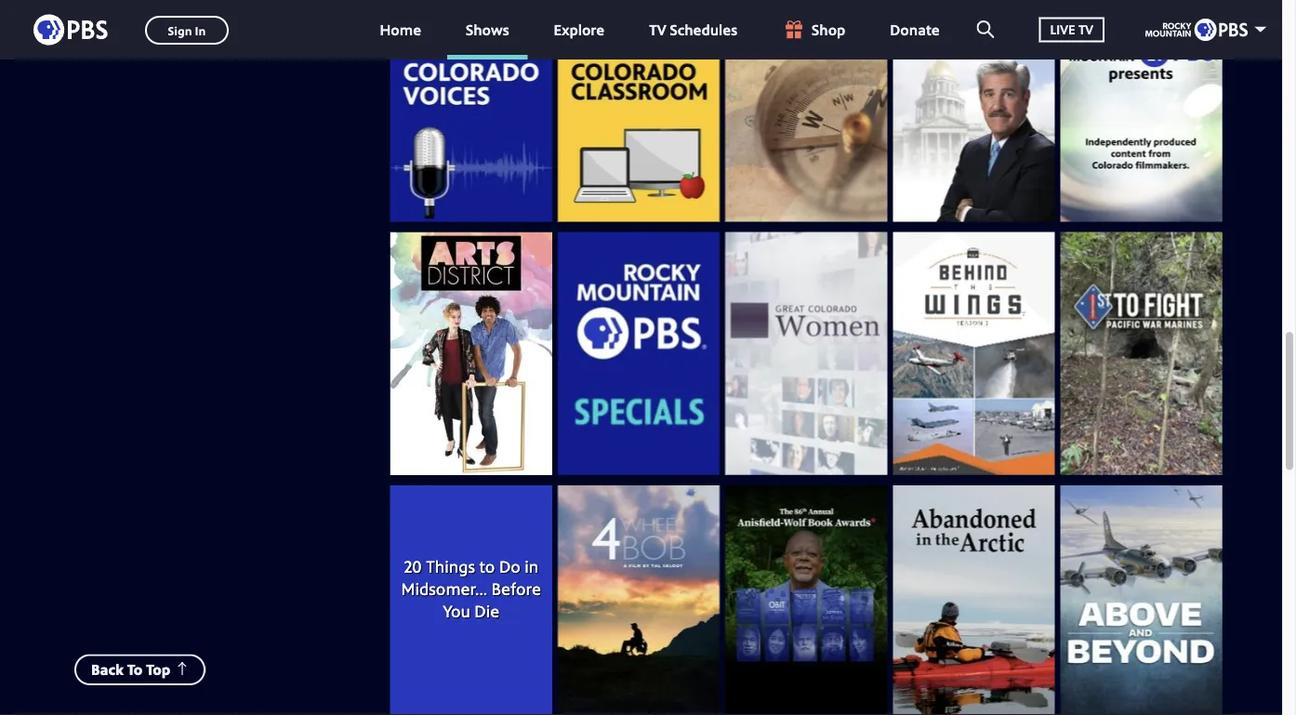 Task type: locate. For each thing, give the bounding box(es) containing it.
explore link
[[535, 0, 623, 60]]

0 horizontal spatial tv
[[650, 19, 667, 39]]

schedules
[[670, 19, 738, 39]]

back
[[91, 660, 124, 680]]

20
[[404, 555, 422, 578]]

tv left schedules at the right top of the page
[[650, 19, 667, 39]]

colorado classroom image
[[558, 0, 720, 222]]

home link
[[361, 0, 440, 60]]

live tv link
[[1021, 0, 1124, 60]]

4 wheel bob image
[[558, 486, 720, 715]]

tv
[[650, 19, 667, 39], [1079, 21, 1094, 38]]

1 horizontal spatial tv
[[1079, 21, 1094, 38]]

explore
[[554, 19, 605, 39]]

tv right live
[[1079, 21, 1094, 38]]

shop
[[812, 19, 846, 39]]

things
[[426, 555, 475, 578]]

above and beyond image
[[1061, 486, 1223, 715]]

back to top button
[[74, 655, 206, 686]]

1st to fight: pacific war marines image
[[1061, 232, 1223, 475]]

back to top
[[91, 660, 170, 680]]

tv schedules link
[[631, 0, 756, 60]]

arts district image
[[390, 232, 553, 475]]

shop link
[[764, 0, 865, 60]]

donate link
[[872, 0, 959, 60]]

in
[[525, 555, 539, 578]]

20 things to do in midsomer... before you die
[[402, 555, 546, 622]]

abandoned in the arctic image
[[894, 486, 1056, 715]]



Task type: vqa. For each thing, say whether or not it's contained in the screenshot.
"To"
yes



Task type: describe. For each thing, give the bounding box(es) containing it.
shows link
[[448, 0, 528, 60]]

you
[[443, 600, 471, 622]]

to
[[480, 555, 495, 578]]

rmpbs image
[[1146, 19, 1248, 41]]

behind the wings image
[[894, 232, 1056, 475]]

live
[[1051, 21, 1076, 38]]

donate
[[891, 19, 940, 39]]

to
[[127, 660, 143, 680]]

search image
[[977, 20, 995, 38]]

colorado experience image
[[726, 0, 888, 222]]

do
[[499, 555, 521, 578]]

rmpbs presents... image
[[1061, 0, 1223, 222]]

shows
[[466, 19, 509, 39]]

live tv
[[1051, 21, 1094, 38]]

pbs image
[[33, 9, 108, 51]]

home
[[380, 19, 421, 39]]

before
[[492, 577, 541, 600]]

rmpbs specials image
[[558, 232, 720, 475]]

top
[[146, 660, 170, 680]]

midsomer...
[[402, 577, 488, 600]]

insight with john ferrugia image
[[894, 0, 1056, 222]]

colorado voices image
[[390, 0, 553, 222]]

die
[[475, 600, 500, 622]]

great colorado women image
[[726, 232, 888, 475]]

the 86th annual anisfield-wolf book awards image
[[726, 486, 888, 715]]

tv schedules
[[650, 19, 738, 39]]



